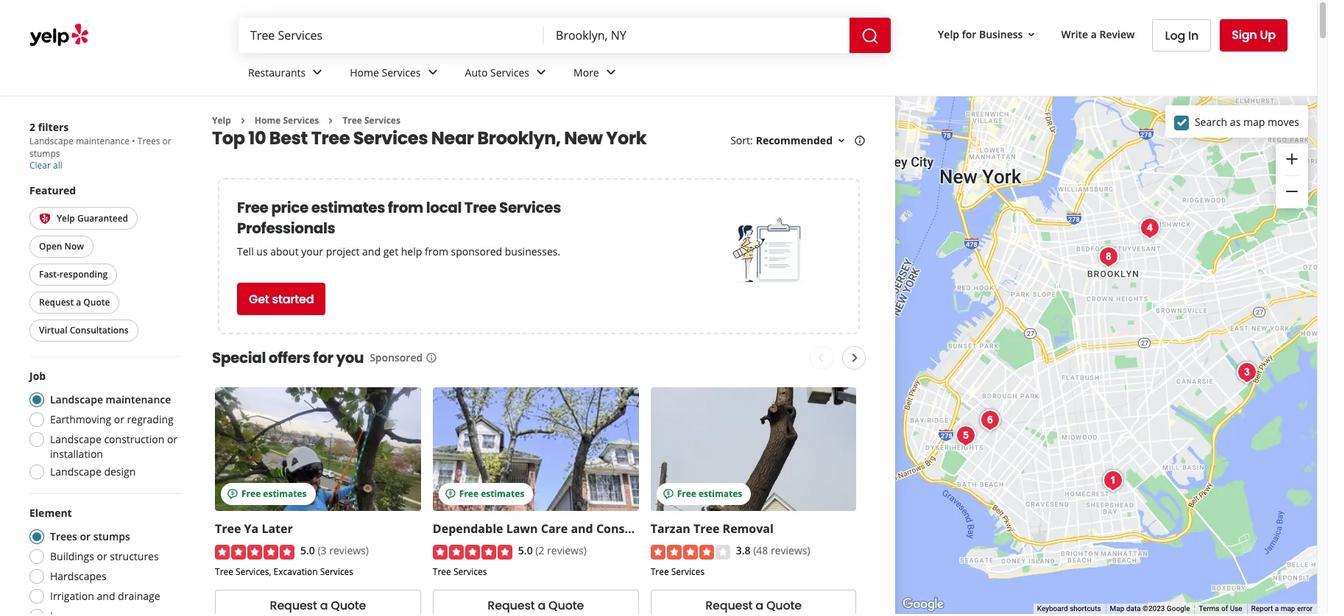 Task type: vqa. For each thing, say whether or not it's contained in the screenshot.
mi.)
no



Task type: describe. For each thing, give the bounding box(es) containing it.
featured
[[29, 183, 76, 197]]

16 info v2 image for top 10 best tree services near brooklyn, new york
[[854, 135, 866, 147]]

top
[[212, 126, 245, 151]]

businesses.
[[505, 245, 561, 259]]

reviews) for removal
[[771, 544, 811, 558]]

or right '•' on the left top of page
[[162, 135, 171, 147]]

bed-stuy garden guy image
[[1135, 213, 1165, 243]]

clear all
[[29, 159, 62, 172]]

help
[[401, 245, 422, 259]]

your
[[301, 245, 323, 259]]

write a review
[[1062, 27, 1135, 41]]

keyboard shortcuts button
[[1038, 604, 1102, 614]]

google
[[1167, 605, 1191, 613]]

dependable lawn care and construction
[[433, 521, 673, 537]]

(2
[[536, 544, 545, 558]]

request
[[39, 296, 74, 309]]

5 star rating image for dependable
[[433, 545, 513, 560]]

tarzan tree removal
[[651, 521, 774, 537]]

24 chevron down v2 image for more
[[602, 64, 620, 81]]

home inside business categories element
[[350, 65, 379, 79]]

request a quote button
[[29, 292, 120, 314]]

irrigation
[[50, 590, 94, 604]]

tree services for dependable
[[433, 566, 487, 578]]

16 free estimates v2 image for tree
[[227, 489, 239, 500]]

free price estimates from local tree services professionals image
[[733, 215, 806, 288]]

top 10 best tree services near brooklyn, new york
[[212, 126, 647, 151]]

later
[[262, 521, 293, 537]]

yelp for yelp link
[[212, 114, 231, 127]]

of
[[1222, 605, 1229, 613]]

0 horizontal spatial tree services
[[343, 114, 401, 127]]

quote
[[83, 296, 110, 309]]

a for write
[[1092, 27, 1098, 41]]

0 horizontal spatial stumps
[[29, 147, 60, 160]]

started
[[272, 291, 314, 308]]

tarzan
[[651, 521, 691, 537]]

business
[[980, 27, 1023, 41]]

up
[[1261, 27, 1277, 43]]

request a quote
[[39, 296, 110, 309]]

16 chevron down v2 image
[[836, 135, 848, 147]]

drainage
[[118, 590, 160, 604]]

tarzan tree removal image
[[1099, 466, 1128, 495]]

or down the "landscape maintenance"
[[114, 413, 124, 427]]

virtual consultations button
[[29, 320, 138, 342]]

report a map error
[[1252, 605, 1313, 613]]

yelp for yelp for business
[[938, 27, 960, 41]]

2 horizontal spatial and
[[571, 521, 594, 537]]

york
[[606, 126, 647, 151]]

map
[[1110, 605, 1125, 613]]

tree ya later
[[215, 521, 293, 537]]

keyboard shortcuts
[[1038, 605, 1102, 613]]

lawn
[[507, 521, 538, 537]]

as
[[1231, 115, 1241, 129]]

hardscapes
[[50, 570, 107, 584]]

maintenance for landscape maintenance
[[106, 393, 171, 407]]

fast-
[[39, 268, 60, 281]]

free price estimates from local tree services professionals tell us about your project and get help from sponsored businesses.
[[237, 198, 561, 259]]

landscape for landscape maintenance
[[50, 393, 103, 407]]

irrigation and drainage
[[50, 590, 160, 604]]

best
[[269, 126, 308, 151]]

estimates for tarzan tree removal
[[699, 488, 743, 500]]

search image
[[862, 27, 880, 45]]

5.0 (2 reviews)
[[518, 544, 587, 558]]

virtual
[[39, 324, 67, 337]]

get
[[249, 291, 269, 308]]

1 horizontal spatial from
[[425, 245, 449, 259]]

free estimates for ya
[[242, 488, 307, 500]]

earthmoving or regrading
[[50, 413, 174, 427]]

error
[[1298, 605, 1313, 613]]

sponsored
[[451, 245, 502, 259]]

buildings or structures
[[50, 550, 159, 564]]

landscape for landscape construction or installation
[[50, 433, 102, 447]]

free estimates link for care
[[433, 388, 639, 512]]

24 chevron down v2 image for home services
[[424, 64, 442, 81]]

sign up link
[[1221, 19, 1288, 52]]

buildings
[[50, 550, 94, 564]]

use
[[1231, 605, 1243, 613]]

free inside free price estimates from local tree services professionals tell us about your project and get help from sponsored businesses.
[[237, 198, 269, 218]]

fast-responding button
[[29, 264, 117, 286]]

countryman tree service image
[[1094, 242, 1124, 271]]

5.0 for later
[[301, 544, 315, 558]]

5.0 (3 reviews)
[[301, 544, 369, 558]]

search as map moves
[[1195, 115, 1300, 129]]

get started button
[[237, 283, 326, 316]]

5.0 for care
[[518, 544, 533, 558]]

dependable lawn care and construction image
[[976, 406, 1005, 435]]

tree services for tarzan
[[651, 566, 705, 578]]

(3
[[318, 544, 327, 558]]

1 horizontal spatial home services link
[[338, 53, 453, 96]]

recommended
[[756, 134, 833, 148]]

•
[[132, 135, 135, 147]]

construction
[[597, 521, 673, 537]]

terms of use link
[[1200, 605, 1243, 613]]

1 vertical spatial stumps
[[93, 530, 130, 544]]

regrading
[[127, 413, 174, 427]]

yelp for business
[[938, 27, 1023, 41]]

care
[[541, 521, 568, 537]]

yelp guaranteed
[[57, 212, 128, 225]]

log
[[1166, 27, 1186, 44]]

tarzan tree removal link
[[651, 521, 774, 537]]

log in link
[[1153, 19, 1212, 52]]

for inside button
[[963, 27, 977, 41]]

1 horizontal spatial trees
[[138, 135, 160, 147]]

professionals
[[237, 218, 335, 239]]

dependable lawn care and construction link
[[433, 521, 673, 537]]

option group containing job
[[25, 369, 183, 484]]

yelp for yelp guaranteed
[[57, 212, 75, 225]]

write
[[1062, 27, 1089, 41]]

business categories element
[[236, 53, 1288, 96]]

or inside landscape construction or installation
[[167, 433, 178, 447]]

zoom in image
[[1284, 150, 1302, 168]]

get started
[[249, 291, 314, 308]]

free estimates for lawn
[[460, 488, 525, 500]]

about
[[271, 245, 299, 259]]

free estimates link for later
[[215, 388, 421, 512]]

free for dependable
[[460, 488, 479, 500]]

all
[[53, 159, 62, 172]]

moves
[[1268, 115, 1300, 129]]

sign
[[1233, 27, 1258, 43]]

review
[[1100, 27, 1135, 41]]

free for tree
[[242, 488, 261, 500]]

data
[[1127, 605, 1141, 613]]



Task type: locate. For each thing, give the bounding box(es) containing it.
and right the care
[[571, 521, 594, 537]]

a
[[1092, 27, 1098, 41], [76, 296, 81, 309], [1276, 605, 1280, 613]]

landscape construction or installation
[[50, 433, 178, 461]]

ya
[[244, 521, 259, 537]]

shortcuts
[[1070, 605, 1102, 613]]

2 horizontal spatial free estimates link
[[651, 388, 857, 512]]

yelp link
[[212, 114, 231, 127]]

dependable
[[433, 521, 503, 537]]

2 reviews) from the left
[[547, 544, 587, 558]]

0 vertical spatial yelp
[[938, 27, 960, 41]]

Find text field
[[250, 27, 533, 43]]

0 horizontal spatial trees
[[50, 530, 77, 544]]

reviews) for care
[[547, 544, 587, 558]]

report a map error link
[[1252, 605, 1313, 613]]

featured group
[[27, 183, 183, 345]]

5 star rating image for tree
[[215, 545, 295, 560]]

tell
[[237, 245, 254, 259]]

open
[[39, 240, 62, 253]]

16 free estimates v2 image for tarzan
[[663, 489, 674, 500]]

2 horizontal spatial tree services
[[651, 566, 705, 578]]

landscape for landscape maintenance •
[[29, 135, 74, 147]]

2 16 free estimates v2 image from the left
[[445, 489, 457, 500]]

price
[[271, 198, 309, 218]]

5.0 left the (3
[[301, 544, 315, 558]]

5 star rating image up services,
[[215, 545, 295, 560]]

free left price
[[237, 198, 269, 218]]

estimates up project
[[311, 198, 385, 218]]

5.0 left the (2
[[518, 544, 533, 558]]

landscape for landscape design
[[50, 465, 102, 479]]

2 filters
[[29, 120, 69, 134]]

0 horizontal spatial free estimates
[[242, 488, 307, 500]]

16 free estimates v2 image up tarzan
[[663, 489, 674, 500]]

3.8 (48 reviews)
[[736, 544, 811, 558]]

16 info v2 image
[[854, 135, 866, 147], [426, 352, 438, 364]]

for left business
[[963, 27, 977, 41]]

3.8
[[736, 544, 751, 558]]

previous image
[[813, 349, 830, 367]]

estimates up lawn
[[481, 488, 525, 500]]

(48
[[754, 544, 769, 558]]

landscape inside landscape construction or installation
[[50, 433, 102, 447]]

1 free estimates from the left
[[242, 488, 307, 500]]

10
[[248, 126, 266, 151]]

you
[[336, 348, 364, 369]]

filters
[[38, 120, 69, 134]]

maintenance up regrading
[[106, 393, 171, 407]]

16 chevron right v2 image right yelp link
[[237, 115, 249, 127]]

removal
[[723, 521, 774, 537]]

0 horizontal spatial and
[[97, 590, 115, 604]]

0 vertical spatial map
[[1244, 115, 1266, 129]]

or up buildings
[[80, 530, 91, 544]]

element
[[29, 506, 72, 520]]

1 vertical spatial a
[[76, 296, 81, 309]]

0 horizontal spatial home
[[255, 114, 281, 127]]

landscape maintenance •
[[29, 135, 138, 147]]

2 5.0 from the left
[[518, 544, 533, 558]]

open now button
[[29, 236, 94, 258]]

16 chevron right v2 image for tree services
[[325, 115, 337, 127]]

g&c landscaping image
[[1233, 358, 1262, 387]]

1 horizontal spatial free estimates link
[[433, 388, 639, 512]]

free estimates up the later
[[242, 488, 307, 500]]

24 chevron down v2 image inside more link
[[602, 64, 620, 81]]

stumps up buildings or structures
[[93, 530, 130, 544]]

yelp left 10
[[212, 114, 231, 127]]

map for moves
[[1244, 115, 1266, 129]]

for left you
[[313, 348, 333, 369]]

special
[[212, 348, 266, 369]]

24 chevron down v2 image inside auto services link
[[533, 64, 550, 81]]

report
[[1252, 605, 1274, 613]]

trees
[[138, 135, 160, 147], [50, 530, 77, 544]]

maintenance for landscape maintenance •
[[76, 135, 130, 147]]

free
[[237, 198, 269, 218], [242, 488, 261, 500], [460, 488, 479, 500], [677, 488, 697, 500]]

estimates inside free price estimates from local tree services professionals tell us about your project and get help from sponsored businesses.
[[311, 198, 385, 218]]

0 horizontal spatial map
[[1244, 115, 1266, 129]]

consultations
[[70, 324, 129, 337]]

3 16 free estimates v2 image from the left
[[663, 489, 674, 500]]

1 24 chevron down v2 image from the left
[[424, 64, 442, 81]]

landscape maintenance
[[50, 393, 171, 407]]

1 horizontal spatial stumps
[[93, 530, 130, 544]]

0 vertical spatial home services link
[[338, 53, 453, 96]]

0 horizontal spatial reviews)
[[329, 544, 369, 558]]

home services link down "find" text field
[[338, 53, 453, 96]]

0 horizontal spatial 5.0
[[301, 544, 315, 558]]

3 free estimates from the left
[[677, 488, 743, 500]]

home services down "find" text field
[[350, 65, 421, 79]]

structures
[[110, 550, 159, 564]]

trees or stumps up buildings or structures
[[50, 530, 130, 544]]

1 horizontal spatial 5.0
[[518, 544, 533, 558]]

more
[[574, 65, 599, 79]]

1 horizontal spatial none field
[[556, 27, 838, 43]]

map data ©2023 google
[[1110, 605, 1191, 613]]

in
[[1189, 27, 1199, 44]]

reviews) down the care
[[547, 544, 587, 558]]

0 horizontal spatial yelp
[[57, 212, 75, 225]]

auto services link
[[453, 53, 562, 96]]

g&c landscaping image
[[1233, 358, 1262, 387]]

1 horizontal spatial reviews)
[[547, 544, 587, 558]]

trees up buildings
[[50, 530, 77, 544]]

1 horizontal spatial 16 chevron right v2 image
[[325, 115, 337, 127]]

landscape up earthmoving
[[50, 393, 103, 407]]

yelp right 16 yelp guaranteed v2 image
[[57, 212, 75, 225]]

yelp left business
[[938, 27, 960, 41]]

1 free estimates link from the left
[[215, 388, 421, 512]]

and left drainage
[[97, 590, 115, 604]]

24 chevron down v2 image inside home services link
[[424, 64, 442, 81]]

2 option group from the top
[[25, 506, 183, 614]]

2 vertical spatial yelp
[[57, 212, 75, 225]]

tree services, excavation services
[[215, 566, 354, 578]]

2 horizontal spatial a
[[1276, 605, 1280, 613]]

0 horizontal spatial 16 free estimates v2 image
[[227, 489, 239, 500]]

map for error
[[1281, 605, 1296, 613]]

1 horizontal spatial 5 star rating image
[[433, 545, 513, 560]]

0 vertical spatial trees or stumps
[[29, 135, 171, 160]]

0 vertical spatial 16 info v2 image
[[854, 135, 866, 147]]

1 vertical spatial trees or stumps
[[50, 530, 130, 544]]

0 vertical spatial stumps
[[29, 147, 60, 160]]

1 horizontal spatial 24 chevron down v2 image
[[533, 64, 550, 81]]

landscape down installation
[[50, 465, 102, 479]]

free estimates link for removal
[[651, 388, 857, 512]]

home right top
[[255, 114, 281, 127]]

landscape down filters
[[29, 135, 74, 147]]

1 vertical spatial and
[[571, 521, 594, 537]]

2 none field from the left
[[556, 27, 838, 43]]

2 free estimates link from the left
[[433, 388, 639, 512]]

1 vertical spatial from
[[425, 245, 449, 259]]

24 chevron down v2 image for restaurants
[[309, 64, 326, 81]]

24 chevron down v2 image
[[424, 64, 442, 81], [533, 64, 550, 81]]

1 horizontal spatial home
[[350, 65, 379, 79]]

a for report
[[1276, 605, 1280, 613]]

1 reviews) from the left
[[329, 544, 369, 558]]

1 vertical spatial for
[[313, 348, 333, 369]]

0 horizontal spatial none field
[[250, 27, 533, 43]]

a right report
[[1276, 605, 1280, 613]]

16 yelp guaranteed v2 image
[[39, 213, 51, 225]]

map right as
[[1244, 115, 1266, 129]]

16 free estimates v2 image for dependable
[[445, 489, 457, 500]]

0 horizontal spatial from
[[388, 198, 423, 218]]

1 vertical spatial home services link
[[255, 114, 319, 127]]

none field the 'near'
[[556, 27, 838, 43]]

1 vertical spatial maintenance
[[106, 393, 171, 407]]

a right write
[[1092, 27, 1098, 41]]

0 horizontal spatial 16 info v2 image
[[426, 352, 438, 364]]

16 free estimates v2 image
[[227, 489, 239, 500], [445, 489, 457, 500], [663, 489, 674, 500]]

2 horizontal spatial free estimates
[[677, 488, 743, 500]]

map left error
[[1281, 605, 1296, 613]]

next image
[[847, 349, 864, 367]]

1 horizontal spatial 24 chevron down v2 image
[[602, 64, 620, 81]]

Near text field
[[556, 27, 838, 43]]

0 vertical spatial maintenance
[[76, 135, 130, 147]]

free up ya
[[242, 488, 261, 500]]

estimates
[[311, 198, 385, 218], [263, 488, 307, 500], [481, 488, 525, 500], [699, 488, 743, 500]]

excavation
[[274, 566, 318, 578]]

2 vertical spatial a
[[1276, 605, 1280, 613]]

estimates for dependable lawn care and construction
[[481, 488, 525, 500]]

2 5 star rating image from the left
[[433, 545, 513, 560]]

5 star rating image down dependable
[[433, 545, 513, 560]]

24 chevron down v2 image right "restaurants" at top
[[309, 64, 326, 81]]

24 chevron down v2 image right auto services
[[533, 64, 550, 81]]

auto services
[[465, 65, 530, 79]]

a left quote
[[76, 296, 81, 309]]

and
[[362, 245, 381, 259], [571, 521, 594, 537], [97, 590, 115, 604]]

16 chevron down v2 image
[[1026, 29, 1038, 40]]

now
[[65, 240, 84, 253]]

estimates for tree ya later
[[263, 488, 307, 500]]

power tree removal image
[[951, 421, 981, 450]]

24 chevron down v2 image
[[309, 64, 326, 81], [602, 64, 620, 81]]

design
[[104, 465, 136, 479]]

None field
[[250, 27, 533, 43], [556, 27, 838, 43]]

1 24 chevron down v2 image from the left
[[309, 64, 326, 81]]

0 horizontal spatial 16 chevron right v2 image
[[237, 115, 249, 127]]

1 vertical spatial map
[[1281, 605, 1296, 613]]

tree ya later link
[[215, 521, 293, 537]]

services inside free price estimates from local tree services professionals tell us about your project and get help from sponsored businesses.
[[499, 198, 561, 218]]

home down "find" text field
[[350, 65, 379, 79]]

2 free estimates from the left
[[460, 488, 525, 500]]

home services link down restaurants link
[[255, 114, 319, 127]]

16 chevron right v2 image for home services
[[237, 115, 249, 127]]

2 horizontal spatial yelp
[[938, 27, 960, 41]]

16 free estimates v2 image up tree ya later link
[[227, 489, 239, 500]]

stumps down 2 filters
[[29, 147, 60, 160]]

5.0
[[301, 544, 315, 558], [518, 544, 533, 558]]

dependable lawn care and construction image
[[976, 406, 1005, 435]]

option group containing element
[[25, 506, 183, 614]]

5 star rating image
[[215, 545, 295, 560], [433, 545, 513, 560]]

and left get
[[362, 245, 381, 259]]

16 info v2 image right 16 chevron down v2 icon
[[854, 135, 866, 147]]

2 horizontal spatial reviews)
[[771, 544, 811, 558]]

write a review link
[[1056, 21, 1141, 48]]

trees right '•' on the left top of page
[[138, 135, 160, 147]]

1 horizontal spatial tree services
[[433, 566, 487, 578]]

24 chevron down v2 image inside restaurants link
[[309, 64, 326, 81]]

1 option group from the top
[[25, 369, 183, 484]]

yelp guaranteed button
[[29, 207, 138, 230]]

free estimates up dependable
[[460, 488, 525, 500]]

1 16 chevron right v2 image from the left
[[237, 115, 249, 127]]

trees or stumps down filters
[[29, 135, 171, 160]]

1 5.0 from the left
[[301, 544, 315, 558]]

log in
[[1166, 27, 1199, 44]]

16 info v2 image for special offers for you
[[426, 352, 438, 364]]

recommended button
[[756, 134, 848, 148]]

16 chevron right v2 image left tree services link
[[325, 115, 337, 127]]

3 reviews) from the left
[[771, 544, 811, 558]]

clear
[[29, 159, 51, 172]]

sign up
[[1233, 27, 1277, 43]]

estimates up the later
[[263, 488, 307, 500]]

fast-responding
[[39, 268, 108, 281]]

1 horizontal spatial for
[[963, 27, 977, 41]]

0 horizontal spatial 24 chevron down v2 image
[[424, 64, 442, 81]]

free estimates up tarzan tree removal 'link'
[[677, 488, 743, 500]]

0 horizontal spatial free estimates link
[[215, 388, 421, 512]]

reviews)
[[329, 544, 369, 558], [547, 544, 587, 558], [771, 544, 811, 558]]

keyboard
[[1038, 605, 1069, 613]]

estimates up tarzan tree removal 'link'
[[699, 488, 743, 500]]

0 vertical spatial for
[[963, 27, 977, 41]]

local
[[426, 198, 462, 218]]

0 horizontal spatial 24 chevron down v2 image
[[309, 64, 326, 81]]

guaranteed
[[77, 212, 128, 225]]

or right buildings
[[97, 550, 107, 564]]

reviews) right the (3
[[329, 544, 369, 558]]

0 vertical spatial a
[[1092, 27, 1098, 41]]

virtual consultations
[[39, 324, 129, 337]]

group
[[1277, 144, 1309, 208]]

more link
[[562, 53, 632, 96]]

2 vertical spatial and
[[97, 590, 115, 604]]

1 horizontal spatial home services
[[350, 65, 421, 79]]

0 vertical spatial trees
[[138, 135, 160, 147]]

16 chevron right v2 image
[[237, 115, 249, 127], [325, 115, 337, 127]]

map region
[[797, 0, 1329, 614]]

1 horizontal spatial and
[[362, 245, 381, 259]]

a for request
[[76, 296, 81, 309]]

and inside free price estimates from local tree services professionals tell us about your project and get help from sponsored businesses.
[[362, 245, 381, 259]]

16 info v2 image right sponsored
[[426, 352, 438, 364]]

free estimates for tree
[[677, 488, 743, 500]]

0 vertical spatial and
[[362, 245, 381, 259]]

get
[[384, 245, 399, 259]]

yelp for business button
[[933, 21, 1044, 48]]

1 16 free estimates v2 image from the left
[[227, 489, 239, 500]]

home services down restaurants link
[[255, 114, 319, 127]]

option group
[[25, 369, 183, 484], [25, 506, 183, 614]]

3.8 star rating image
[[651, 545, 730, 560]]

1 horizontal spatial 16 free estimates v2 image
[[445, 489, 457, 500]]

1 vertical spatial home
[[255, 114, 281, 127]]

1 horizontal spatial a
[[1092, 27, 1098, 41]]

restaurants link
[[236, 53, 338, 96]]

none field "find"
[[250, 27, 533, 43]]

1 vertical spatial 16 info v2 image
[[426, 352, 438, 364]]

0 horizontal spatial home services
[[255, 114, 319, 127]]

a inside 'button'
[[76, 296, 81, 309]]

tree services link
[[343, 114, 401, 127]]

brooklyn,
[[478, 126, 561, 151]]

24 chevron down v2 image for auto services
[[533, 64, 550, 81]]

earthmoving
[[50, 413, 111, 427]]

1 none field from the left
[[250, 27, 533, 43]]

2 24 chevron down v2 image from the left
[[533, 64, 550, 81]]

1 vertical spatial option group
[[25, 506, 183, 614]]

free up dependable
[[460, 488, 479, 500]]

0 vertical spatial option group
[[25, 369, 183, 484]]

1 horizontal spatial free estimates
[[460, 488, 525, 500]]

24 chevron down v2 image left auto at the top left of the page
[[424, 64, 442, 81]]

special offers for you
[[212, 348, 364, 369]]

from left local
[[388, 198, 423, 218]]

1 horizontal spatial 16 info v2 image
[[854, 135, 866, 147]]

tree inside free price estimates from local tree services professionals tell us about your project and get help from sponsored businesses.
[[465, 198, 497, 218]]

1 vertical spatial yelp
[[212, 114, 231, 127]]

2 24 chevron down v2 image from the left
[[602, 64, 620, 81]]

1 vertical spatial trees
[[50, 530, 77, 544]]

project
[[326, 245, 360, 259]]

0 horizontal spatial a
[[76, 296, 81, 309]]

0 horizontal spatial for
[[313, 348, 333, 369]]

restaurants
[[248, 65, 306, 79]]

0 vertical spatial from
[[388, 198, 423, 218]]

1 vertical spatial home services
[[255, 114, 319, 127]]

3 free estimates link from the left
[[651, 388, 857, 512]]

sponsored
[[370, 351, 423, 365]]

1 horizontal spatial map
[[1281, 605, 1296, 613]]

home
[[350, 65, 379, 79], [255, 114, 281, 127]]

None search field
[[239, 18, 894, 53]]

0 vertical spatial home services
[[350, 65, 421, 79]]

reviews) for later
[[329, 544, 369, 558]]

from right 'help'
[[425, 245, 449, 259]]

2 horizontal spatial 16 free estimates v2 image
[[663, 489, 674, 500]]

landscape up installation
[[50, 433, 102, 447]]

tarzan tree removal image
[[1099, 466, 1128, 495]]

free for tarzan
[[677, 488, 697, 500]]

trees or stumps inside option group
[[50, 530, 130, 544]]

1 horizontal spatial yelp
[[212, 114, 231, 127]]

2
[[29, 120, 35, 134]]

zoom out image
[[1284, 183, 1302, 201]]

16 free estimates v2 image up dependable
[[445, 489, 457, 500]]

0 horizontal spatial home services link
[[255, 114, 319, 127]]

©2023
[[1143, 605, 1166, 613]]

home services inside business categories element
[[350, 65, 421, 79]]

24 chevron down v2 image right more
[[602, 64, 620, 81]]

yelp inside featured group
[[57, 212, 75, 225]]

free up tarzan
[[677, 488, 697, 500]]

0 horizontal spatial 5 star rating image
[[215, 545, 295, 560]]

services
[[382, 65, 421, 79], [491, 65, 530, 79], [283, 114, 319, 127], [365, 114, 401, 127], [353, 126, 428, 151], [499, 198, 561, 218], [320, 566, 354, 578], [454, 566, 487, 578], [672, 566, 705, 578]]

0 vertical spatial home
[[350, 65, 379, 79]]

google image
[[899, 595, 948, 614]]

reviews) right (48
[[771, 544, 811, 558]]

2 16 chevron right v2 image from the left
[[325, 115, 337, 127]]

maintenance left '•' on the left top of page
[[76, 135, 130, 147]]

1 5 star rating image from the left
[[215, 545, 295, 560]]

or down regrading
[[167, 433, 178, 447]]



